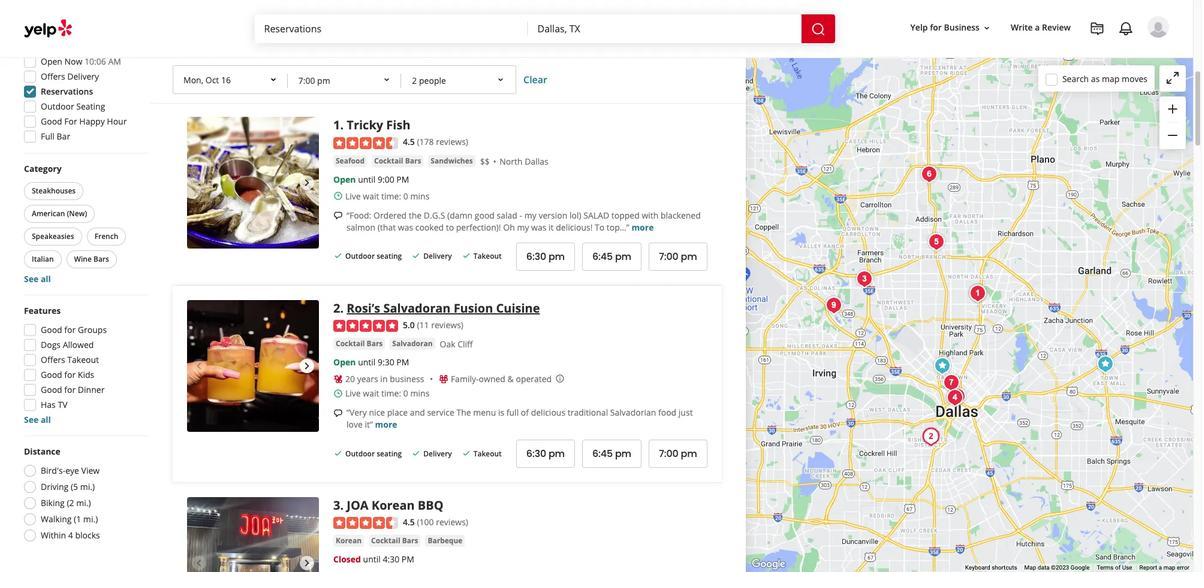Task type: vqa. For each thing, say whether or not it's contained in the screenshot.
French
yes



Task type: describe. For each thing, give the bounding box(es) containing it.
"food:
[[347, 210, 371, 221]]

next image for 3 . joa korean bbq
[[300, 557, 314, 571]]

eggs,
[[661, 4, 681, 16]]

brad k. image
[[1148, 16, 1169, 38]]

- down brunch
[[496, 4, 498, 16]]

map for error
[[1164, 565, 1176, 572]]

1 vertical spatial cocktail bars
[[336, 339, 383, 349]]

delivery up cover field
[[424, 45, 452, 55]]

north dallas
[[500, 156, 549, 167]]

pm for rosi's salvadoran fusion cuisine's 6:45 pm link
[[615, 447, 631, 461]]

notch
[[515, 4, 539, 16]]

16 checkmark v2 image down the the
[[462, 449, 471, 459]]

steakhouses button
[[24, 182, 83, 200]]

cocktail for seafood
[[374, 156, 403, 166]]

sandwiches
[[431, 156, 473, 166]]

lots
[[683, 4, 700, 16]]

weekend
[[457, 0, 493, 4]]

a for write
[[1035, 22, 1040, 33]]

report
[[1140, 565, 1158, 572]]

sandwiches button
[[428, 155, 475, 167]]

tricky fish image
[[187, 117, 319, 249]]

nice
[[369, 407, 385, 419]]

next image
[[300, 359, 314, 373]]

the old warsaw image
[[940, 371, 964, 395]]

cocktail bars for korean
[[371, 536, 418, 547]]

map for moves
[[1102, 73, 1120, 84]]

yelp for yelp reservations
[[173, 83, 194, 97]]

bars for 'cocktail bars' 'button' corresponding to seafood
[[405, 156, 421, 166]]

good for good for dinner
[[41, 384, 62, 396]]

1 seating from the top
[[377, 45, 402, 55]]

Time field
[[289, 68, 400, 94]]

top…"
[[607, 222, 630, 233]]

"food: ordered the d.g.s (damn good salad - my version lol) salad topped with blackened salmon (that was cooked to perfection)! oh my was it delicious! to top…"
[[347, 210, 701, 233]]

barbeque
[[428, 536, 463, 547]]

google image
[[749, 557, 788, 573]]

pm for rosi's salvadoran fusion cuisine 6:30 pm link
[[549, 447, 565, 461]]

good for dinner
[[41, 384, 105, 396]]

atmosphere
[[446, 4, 493, 16]]

16 speech v2 image for "food:
[[333, 211, 343, 221]]

6:45 pm for 1 . tricky fish
[[593, 250, 631, 264]]

breakfast
[[383, 0, 420, 4]]

- down breakfast
[[400, 4, 402, 16]]

rosi's salvadoran fusion cuisine image
[[187, 300, 319, 432]]

7:00 pm for 1 . tricky fish
[[659, 250, 697, 264]]

good for good for groups
[[41, 324, 62, 336]]

outdoor seating
[[41, 101, 105, 112]]

traditional
[[568, 407, 608, 419]]

of inside "very nice place and service   the menu is full of delicious traditional salvadorian food just love it"
[[521, 407, 529, 419]]

d.g.s
[[424, 210, 445, 221]]

write a review link
[[1006, 17, 1076, 39]]

16 checkmark v2 image down cooked
[[412, 251, 421, 261]]

full inside "-serving breakfast lunch & weekend brunch -sit down restaurant with full service espresso bar -wonderful atmosphere -top notch quality ingredients -cage free eggs, lots of vegan…"
[[630, 0, 644, 4]]

wine bars
[[74, 254, 109, 264]]

0 vertical spatial open
[[41, 56, 62, 67]]

just
[[679, 407, 693, 419]]

for
[[64, 116, 77, 127]]

4.5 (178 reviews)
[[403, 136, 468, 148]]

4
[[68, 530, 73, 542]]

espresso
[[347, 4, 382, 16]]

16 clock v2 image for family-owned & operated
[[333, 389, 343, 399]]

until for tricky
[[358, 174, 376, 185]]

6:45 pm link for tricky fish
[[582, 243, 642, 271]]

salvadoran link
[[390, 338, 435, 350]]

until for joa
[[363, 554, 381, 566]]

5.0
[[403, 319, 415, 331]]

next image for 1 . tricky fish
[[300, 176, 314, 190]]

search image
[[811, 22, 825, 36]]

hamburger mary's - dallas image
[[931, 354, 955, 378]]

casa pollastro image
[[917, 163, 941, 187]]

1 horizontal spatial reservations
[[196, 83, 259, 97]]

takeout down perfection)!
[[474, 252, 502, 262]]

16 speech v2 image
[[333, 409, 343, 418]]

0 vertical spatial 16 checkmark v2 image
[[462, 45, 471, 55]]

campisi's restaurant image
[[944, 386, 968, 410]]

kids
[[78, 369, 94, 381]]

groups
[[78, 324, 107, 336]]

0 horizontal spatial reservations
[[41, 86, 93, 97]]

sit
[[529, 0, 539, 4]]

korean inside button
[[336, 536, 362, 547]]

mi.) for driving (5 mi.)
[[80, 482, 95, 493]]

1 vertical spatial full
[[41, 131, 55, 142]]

4.5 star rating image for joa
[[333, 518, 398, 530]]

driving
[[41, 482, 69, 493]]

outdoor for 16 checkmark v2 image on top of the time field
[[345, 45, 375, 55]]

to
[[595, 222, 605, 233]]

takeout down menu
[[474, 449, 502, 459]]

beehive image
[[943, 386, 967, 410]]

with inside "food: ordered the d.g.s (damn good salad - my version lol) salad topped with blackened salmon (that was cooked to perfection)! oh my was it delicious! to top…"
[[642, 210, 659, 221]]

has
[[41, 399, 56, 411]]

good
[[475, 210, 495, 221]]

service
[[427, 407, 454, 419]]

business
[[390, 374, 424, 385]]

delicious!
[[556, 222, 593, 233]]

6:30 for tricky fish
[[526, 250, 546, 264]]

search
[[1063, 73, 1089, 84]]

tv
[[58, 399, 67, 411]]

is
[[498, 407, 504, 419]]

0 vertical spatial salvadoran
[[383, 300, 451, 316]]

rosi's salvadoran fusion cuisine link
[[347, 300, 540, 316]]

within 4 blocks
[[41, 530, 100, 542]]

report a map error link
[[1140, 565, 1190, 572]]

rosi's
[[347, 300, 380, 316]]

seven mile cafe image
[[1094, 353, 1118, 377]]

see all button for features
[[24, 414, 51, 426]]

french
[[95, 231, 118, 242]]

16 checkmark v2 image down and
[[412, 449, 421, 459]]

it"
[[365, 419, 373, 431]]

16 checkmark v2 image up the time field
[[333, 45, 343, 55]]

16 clock v2 image for until 9:00 pm
[[333, 192, 343, 201]]

with inside "-serving breakfast lunch & weekend brunch -sit down restaurant with full service espresso bar -wonderful atmosphere -top notch quality ingredients -cage free eggs, lots of vegan…"
[[611, 0, 628, 4]]

salvadorian
[[610, 407, 656, 419]]

namak indian restaurant & bar image
[[946, 385, 970, 409]]

16 info v2 image
[[262, 86, 271, 95]]

pm for salvadoran
[[397, 357, 409, 368]]

italian button
[[24, 251, 62, 269]]

see for category
[[24, 273, 39, 285]]

search as map moves
[[1063, 73, 1148, 84]]

pm for "7:00 pm" link corresponding to rosi's salvadoran fusion cuisine
[[681, 447, 697, 461]]

16 checkmark v2 image down find text box at top left
[[412, 45, 421, 55]]

5 star rating image
[[333, 320, 398, 332]]

dallas
[[525, 156, 549, 167]]

eye
[[65, 465, 79, 477]]

quality
[[541, 4, 569, 16]]

1 vertical spatial cocktail bars button
[[333, 338, 385, 350]]

pm for fish
[[397, 174, 409, 185]]

. for 2
[[340, 300, 344, 316]]

outdoor seating for tricky
[[345, 252, 402, 262]]

salvadoran button
[[390, 338, 435, 350]]

delivery down 'open now 10:06 am'
[[67, 71, 99, 82]]

notifications image
[[1119, 22, 1133, 36]]

6:45 for 2 . rosi's salvadoran fusion cuisine
[[593, 447, 613, 461]]

salmon
[[347, 222, 375, 233]]

6:30 pm for 1 . tricky fish
[[526, 250, 565, 264]]

- up 'notch'
[[526, 0, 529, 4]]

16 speech v2 image for "-
[[333, 0, 343, 4]]

see all for category
[[24, 273, 51, 285]]

delicious
[[531, 407, 566, 419]]

happy
[[79, 116, 105, 127]]

joa
[[347, 498, 369, 514]]

distance
[[24, 446, 60, 458]]

good for good for happy hour
[[41, 116, 62, 127]]

until for rosi's
[[358, 357, 376, 368]]

all for features
[[41, 414, 51, 426]]

pm for korean
[[402, 554, 414, 566]]

live wait time: 0 mins for until 9:00 pm
[[345, 190, 430, 202]]

outdoor seating for rosi's
[[345, 449, 402, 459]]

0 horizontal spatial joa korean bbq image
[[187, 498, 319, 573]]

- inside "food: ordered the d.g.s (damn good salad - my version lol) salad topped with blackened salmon (that was cooked to perfection)! oh my was it delicious! to top…"
[[520, 210, 522, 221]]

2 horizontal spatial of
[[1115, 565, 1121, 572]]

seating
[[76, 101, 105, 112]]

0 for until 9:00 pm
[[403, 190, 408, 202]]

times
[[668, 44, 696, 57]]

delivery down service
[[424, 449, 452, 459]]

- right the ingredients
[[618, 4, 620, 16]]

grand lux cafe - dallas image
[[925, 230, 949, 254]]

time: for family-owned & operated
[[381, 388, 401, 399]]

1 was from the left
[[398, 222, 413, 233]]

cocktail bars button for korean
[[369, 536, 421, 548]]

serving
[[352, 0, 381, 4]]

category
[[24, 163, 62, 175]]

time: for until 9:00 pm
[[381, 190, 401, 202]]

fish
[[386, 117, 411, 133]]

within
[[41, 530, 66, 542]]

yelp for yelp for business
[[911, 22, 928, 33]]

years
[[357, 374, 378, 385]]

open for 1
[[333, 174, 356, 185]]

reviews) for fish
[[436, 136, 468, 148]]

good for groups
[[41, 324, 107, 336]]

restaurant
[[566, 0, 609, 4]]

keyboard shortcuts
[[965, 565, 1017, 572]]

option group containing distance
[[20, 446, 149, 546]]

tricky
[[347, 117, 383, 133]]

previous image for 3
[[192, 557, 206, 571]]

6:45 for 1 . tricky fish
[[593, 250, 613, 264]]

takeout up kids
[[67, 354, 99, 366]]

Near text field
[[538, 22, 792, 35]]

slideshow element for 3
[[187, 498, 319, 573]]

seating for fish
[[377, 252, 402, 262]]

2 vertical spatial 16 checkmark v2 image
[[333, 449, 343, 459]]

brunch
[[496, 0, 524, 4]]

& inside "-serving breakfast lunch & weekend brunch -sit down restaurant with full service espresso bar -wonderful atmosphere -top notch quality ingredients -cage free eggs, lots of vegan…"
[[449, 0, 455, 4]]

allowed
[[63, 339, 94, 351]]

check other times link
[[595, 37, 707, 64]]

outdoor for 16 checkmark v2 icon to the bottom
[[345, 449, 375, 459]]

check other times
[[607, 44, 696, 57]]

4.5 for fish
[[403, 136, 415, 148]]

all for category
[[41, 273, 51, 285]]

for for dinner
[[64, 384, 76, 396]]

salvadoran inside button
[[392, 339, 433, 349]]

"-serving breakfast lunch & weekend brunch -sit down restaurant with full service espresso bar -wonderful atmosphere -top notch quality ingredients -cage free eggs, lots of vegan…"
[[347, 0, 700, 28]]

16 chevron down v2 image
[[982, 23, 992, 33]]

outdoor for 16 checkmark v2 image on top of 2
[[345, 252, 375, 262]]

wait for until 9:00 pm
[[363, 190, 379, 202]]

pm for "7:00 pm" link for tricky fish
[[681, 250, 697, 264]]

family-owned & operated
[[451, 374, 552, 385]]

3
[[333, 498, 340, 514]]

seafood button
[[333, 155, 367, 167]]

1 vertical spatial &
[[508, 374, 514, 385]]

bird's-
[[41, 465, 65, 477]]

hugo's invitados image
[[822, 294, 846, 318]]

more link for salvadoran
[[375, 419, 397, 431]]

1 vertical spatial cocktail bars link
[[333, 338, 385, 350]]



Task type: locate. For each thing, give the bounding box(es) containing it.
keyboard
[[965, 565, 990, 572]]

pm down the just
[[681, 447, 697, 461]]

2 mins from the top
[[410, 388, 430, 399]]

group
[[20, 37, 149, 146], [1160, 97, 1186, 149], [22, 163, 149, 285], [20, 305, 149, 426]]

see all for features
[[24, 414, 51, 426]]

1 vertical spatial all
[[41, 414, 51, 426]]

now
[[65, 56, 82, 67]]

1 horizontal spatial joa korean bbq image
[[853, 267, 877, 291]]

2 see all button from the top
[[24, 414, 51, 426]]

2 vertical spatial .
[[340, 498, 344, 514]]

cage
[[620, 4, 640, 16]]

cocktail for korean
[[371, 536, 400, 547]]

live wait time: 0 mins for family-owned & operated
[[345, 388, 430, 399]]

2 see from the top
[[24, 414, 39, 426]]

7:00 pm for 2 . rosi's salvadoran fusion cuisine
[[659, 447, 697, 461]]

0 vertical spatial pm
[[397, 174, 409, 185]]

slideshow element for 1
[[187, 117, 319, 249]]

1 vertical spatial joa korean bbq image
[[187, 498, 319, 573]]

16 checkmark v2 image up cover field
[[462, 45, 471, 55]]

good for kids
[[41, 369, 94, 381]]

1 vertical spatial 16 checkmark v2 image
[[462, 251, 471, 261]]

1 vertical spatial 7:00 pm
[[659, 447, 697, 461]]

cocktail bars up the 9:00 on the left of the page
[[374, 156, 421, 166]]

map region
[[599, 37, 1202, 573]]

7:00 pm link down blackened at the top of the page
[[649, 243, 707, 271]]

16 checkmark v2 image
[[462, 45, 471, 55], [462, 251, 471, 261], [333, 449, 343, 459]]

report a map error
[[1140, 565, 1190, 572]]

outdoor down love
[[345, 449, 375, 459]]

pm down salvadorian
[[615, 447, 631, 461]]

see up distance
[[24, 414, 39, 426]]

.
[[340, 117, 344, 133], [340, 300, 344, 316], [340, 498, 344, 514]]

0 vertical spatial seating
[[377, 45, 402, 55]]

reviews) up barbeque
[[436, 517, 468, 528]]

0 horizontal spatial bar
[[57, 131, 70, 142]]

2 16 speech v2 image from the top
[[333, 211, 343, 221]]

0 vertical spatial next image
[[300, 176, 314, 190]]

yelp reservations
[[173, 83, 259, 97]]

american
[[32, 209, 65, 219]]

1 time: from the top
[[381, 190, 401, 202]]

6:45
[[593, 250, 613, 264], [593, 447, 613, 461]]

0 vertical spatial cocktail bars button
[[372, 155, 424, 167]]

20 years in business
[[345, 374, 424, 385]]

of inside "-serving breakfast lunch & weekend brunch -sit down restaurant with full service espresso bar -wonderful atmosphere -top notch quality ingredients -cage free eggs, lots of vegan…"
[[347, 16, 355, 28]]

1 horizontal spatial bar
[[384, 4, 397, 16]]

0 vertical spatial mi.)
[[80, 482, 95, 493]]

cocktail bars link up 4:30
[[369, 536, 421, 548]]

joa korean bbq image inside map region
[[853, 267, 877, 291]]

driving (5 mi.)
[[41, 482, 95, 493]]

none field near
[[538, 22, 792, 35]]

open for 2
[[333, 357, 356, 368]]

0 vertical spatial a
[[1035, 22, 1040, 33]]

cocktail bars button
[[372, 155, 424, 167], [333, 338, 385, 350], [369, 536, 421, 548]]

16 speech v2 image
[[333, 0, 343, 4], [333, 211, 343, 221]]

0 horizontal spatial a
[[1035, 22, 1040, 33]]

pm right 4:30
[[402, 554, 414, 566]]

0 for family-owned & operated
[[403, 388, 408, 399]]

1 see all from the top
[[24, 273, 51, 285]]

business
[[944, 22, 980, 33]]

zoom out image
[[1166, 128, 1180, 143]]

outdoor down vegan…"
[[345, 45, 375, 55]]

bars for the middle 'cocktail bars' 'button'
[[367, 339, 383, 349]]

3 good from the top
[[41, 369, 62, 381]]

16 speech v2 image left "- in the left top of the page
[[333, 0, 343, 4]]

0 vertical spatial 6:30
[[526, 250, 546, 264]]

1 vertical spatial cocktail
[[336, 339, 365, 349]]

more link for fish
[[632, 222, 654, 233]]

a for report
[[1159, 565, 1162, 572]]

salvadoran up the (11
[[383, 300, 451, 316]]

none field find
[[264, 22, 518, 35]]

live wait time: 0 mins
[[345, 190, 430, 202], [345, 388, 430, 399]]

other
[[639, 44, 665, 57]]

user actions element
[[901, 15, 1186, 89]]

full up category
[[41, 131, 55, 142]]

korean up closed
[[336, 536, 362, 547]]

was left it
[[531, 222, 547, 233]]

steakhouses
[[32, 186, 76, 196]]

4.5 star rating image down joa
[[333, 518, 398, 530]]

more down topped
[[632, 222, 654, 233]]

see all button
[[24, 273, 51, 285], [24, 414, 51, 426]]

16 checkmark v2 image down 16 speech v2 icon
[[333, 449, 343, 459]]

1 horizontal spatial with
[[642, 210, 659, 221]]

0 vertical spatial cocktail
[[374, 156, 403, 166]]

2 16 clock v2 image from the top
[[333, 389, 343, 399]]

0 vertical spatial korean
[[372, 498, 415, 514]]

0 vertical spatial 7:00 pm
[[659, 250, 697, 264]]

full
[[630, 0, 644, 4], [41, 131, 55, 142]]

all down italian button
[[41, 273, 51, 285]]

1 vertical spatial live
[[345, 388, 361, 399]]

. for 1
[[340, 117, 344, 133]]

1 6:30 pm from the top
[[526, 250, 565, 264]]

1 live from the top
[[345, 190, 361, 202]]

2 offers from the top
[[41, 354, 65, 366]]

6:30 pm down it
[[526, 250, 565, 264]]

6:45 pm link
[[582, 243, 642, 271], [582, 440, 642, 468]]

6:45 pm down salvadorian
[[593, 447, 631, 461]]

0 vertical spatial time:
[[381, 190, 401, 202]]

4.5 left (100
[[403, 517, 415, 528]]

1 vertical spatial 6:30 pm link
[[516, 440, 575, 468]]

cocktail bars link
[[372, 155, 424, 167], [333, 338, 385, 350], [369, 536, 421, 548]]

outdoor up for
[[41, 101, 74, 112]]

good up full bar
[[41, 116, 62, 127]]

0 horizontal spatial was
[[398, 222, 413, 233]]

6:30 pm for 2 . rosi's salvadoran fusion cuisine
[[526, 447, 565, 461]]

ordered
[[374, 210, 407, 221]]

1 good from the top
[[41, 116, 62, 127]]

2 vertical spatial slideshow element
[[187, 498, 319, 573]]

2 good from the top
[[41, 324, 62, 336]]

1 7:00 pm link from the top
[[649, 243, 707, 271]]

group containing features
[[20, 305, 149, 426]]

pm for tricky fish's 6:45 pm link
[[615, 250, 631, 264]]

yelp for business
[[911, 22, 980, 33]]

1 vertical spatial yelp
[[173, 83, 194, 97]]

for for groups
[[64, 324, 76, 336]]

cocktail bars for seafood
[[374, 156, 421, 166]]

0 vertical spatial of
[[347, 16, 355, 28]]

ingredients
[[571, 4, 615, 16]]

korean
[[372, 498, 415, 514], [336, 536, 362, 547]]

pm down it
[[549, 250, 565, 264]]

2 previous image from the top
[[192, 557, 206, 571]]

2 4.5 star rating image from the top
[[333, 518, 398, 530]]

joa korean bbq link
[[347, 498, 444, 514]]

of right full
[[521, 407, 529, 419]]

16 clock v2 image down 16 years in business v2 image
[[333, 389, 343, 399]]

see all button down has
[[24, 414, 51, 426]]

1 vertical spatial korean
[[336, 536, 362, 547]]

1 vertical spatial offers
[[41, 354, 65, 366]]

2 next image from the top
[[300, 557, 314, 571]]

map left error
[[1164, 565, 1176, 572]]

6:30 down "very nice place and service   the menu is full of delicious traditional salvadorian food just love it"
[[526, 447, 546, 461]]

more link down nice
[[375, 419, 397, 431]]

1 vertical spatial live wait time: 0 mins
[[345, 388, 430, 399]]

more for fish
[[632, 222, 654, 233]]

0 vertical spatial 6:30 pm link
[[516, 243, 575, 271]]

1 previous image from the top
[[192, 359, 206, 373]]

7:00 for rosi's salvadoran fusion cuisine
[[659, 447, 679, 461]]

0 vertical spatial map
[[1102, 73, 1120, 84]]

version
[[539, 210, 567, 221]]

2 none field from the left
[[538, 22, 792, 35]]

1 vertical spatial seating
[[377, 252, 402, 262]]

see all
[[24, 273, 51, 285], [24, 414, 51, 426]]

with
[[611, 0, 628, 4], [642, 210, 659, 221]]

dogs allowed
[[41, 339, 94, 351]]

6:45 pm link down salvadorian
[[582, 440, 642, 468]]

0 vertical spatial 7:00 pm link
[[649, 243, 707, 271]]

1 6:45 pm link from the top
[[582, 243, 642, 271]]

2 was from the left
[[531, 222, 547, 233]]

see all button down italian button
[[24, 273, 51, 285]]

1 offers from the top
[[41, 71, 65, 82]]

1 none field from the left
[[264, 22, 518, 35]]

topped
[[612, 210, 640, 221]]

dinner
[[78, 384, 105, 396]]

salvadoran down 5.0
[[392, 339, 433, 349]]

map right "as" on the right
[[1102, 73, 1120, 84]]

1 vertical spatial 4.5
[[403, 517, 415, 528]]

for for kids
[[64, 369, 76, 381]]

0 vertical spatial 16 speech v2 image
[[333, 0, 343, 4]]

6:45 pm link down 'top…"'
[[582, 243, 642, 271]]

bars for wine bars button
[[94, 254, 109, 264]]

food
[[658, 407, 677, 419]]

6:30 pm link for tricky fish
[[516, 243, 575, 271]]

2 time: from the top
[[381, 388, 401, 399]]

None search field
[[255, 14, 837, 43]]

0 vertical spatial previous image
[[192, 359, 206, 373]]

1 7:00 from the top
[[659, 250, 679, 264]]

1 vertical spatial 6:45
[[593, 447, 613, 461]]

see all down italian button
[[24, 273, 51, 285]]

cocktail bars link for seafood
[[372, 155, 424, 167]]

1 6:30 pm link from the top
[[516, 243, 575, 271]]

slideshow element
[[187, 117, 319, 249], [187, 300, 319, 432], [187, 498, 319, 573]]

0 vertical spatial live wait time: 0 mins
[[345, 190, 430, 202]]

0 horizontal spatial none field
[[264, 22, 518, 35]]

reviews) for salvadoran
[[431, 319, 464, 331]]

1 vertical spatial mins
[[410, 388, 430, 399]]

2 6:30 pm link from the top
[[516, 440, 575, 468]]

. for 3
[[340, 498, 344, 514]]

slideshow element for 2
[[187, 300, 319, 432]]

none field down breakfast
[[264, 22, 518, 35]]

1 vertical spatial time:
[[381, 388, 401, 399]]

16 clock v2 image
[[333, 192, 343, 201], [333, 389, 343, 399]]

7:00 pm link for tricky fish
[[649, 243, 707, 271]]

see all button for category
[[24, 273, 51, 285]]

expand map image
[[1166, 71, 1180, 85]]

2 wait from the top
[[363, 388, 379, 399]]

0 vertical spatial joa korean bbq image
[[853, 267, 877, 291]]

blocks
[[75, 530, 100, 542]]

1 vertical spatial 0
[[403, 388, 408, 399]]

1 vertical spatial slideshow element
[[187, 300, 319, 432]]

16 speech v2 image left "food:
[[333, 211, 343, 221]]

2 6:45 from the top
[[593, 447, 613, 461]]

1 see from the top
[[24, 273, 39, 285]]

1 horizontal spatial &
[[508, 374, 514, 385]]

4.5 star rating image down 'tricky'
[[333, 137, 398, 149]]

next image
[[300, 176, 314, 190], [300, 557, 314, 571]]

option group
[[20, 446, 149, 546]]

1 horizontal spatial more
[[632, 222, 654, 233]]

bars inside button
[[94, 254, 109, 264]]

0 vertical spatial more
[[632, 222, 654, 233]]

3 slideshow element from the top
[[187, 498, 319, 573]]

1 16 speech v2 image from the top
[[333, 0, 343, 4]]

Cover field
[[403, 68, 514, 94]]

1 7:00 pm from the top
[[659, 250, 697, 264]]

1 vertical spatial 7:00 pm link
[[649, 440, 707, 468]]

0 horizontal spatial yelp
[[173, 83, 194, 97]]

"very
[[347, 407, 367, 419]]

korean right joa
[[372, 498, 415, 514]]

1 vertical spatial open
[[333, 174, 356, 185]]

barbeque button
[[425, 536, 465, 548]]

until up years
[[358, 357, 376, 368]]

open down suggested
[[41, 56, 62, 67]]

open up 20
[[333, 357, 356, 368]]

0 horizontal spatial of
[[347, 16, 355, 28]]

1 vertical spatial my
[[517, 222, 529, 233]]

italian
[[32, 254, 54, 264]]

for left business
[[930, 22, 942, 33]]

cocktail bars button down 5 star rating image
[[333, 338, 385, 350]]

cocktail bars
[[374, 156, 421, 166], [336, 339, 383, 349], [371, 536, 418, 547]]

cocktail up 4:30
[[371, 536, 400, 547]]

menu
[[473, 407, 496, 419]]

wine bars button
[[66, 251, 117, 269]]

1 live wait time: 0 mins from the top
[[345, 190, 430, 202]]

1 . from the top
[[340, 117, 344, 133]]

1 vertical spatial reviews)
[[431, 319, 464, 331]]

1 6:30 from the top
[[526, 250, 546, 264]]

0 vertical spatial all
[[41, 273, 51, 285]]

2 6:45 pm link from the top
[[582, 440, 642, 468]]

2 4.5 from the top
[[403, 517, 415, 528]]

6:45 down the to at the top of the page
[[593, 250, 613, 264]]

0 vertical spatial my
[[525, 210, 537, 221]]

cocktail bars link for korean
[[369, 536, 421, 548]]

1 vertical spatial a
[[1159, 565, 1162, 572]]

4.5 star rating image
[[333, 137, 398, 149], [333, 518, 398, 530]]

4.5 star rating image for tricky
[[333, 137, 398, 149]]

offers down dogs
[[41, 354, 65, 366]]

. left 'tricky'
[[340, 117, 344, 133]]

the
[[457, 407, 471, 419]]

mi.) right the (2
[[76, 498, 91, 509]]

bar down breakfast
[[384, 4, 397, 16]]

16 clock v2 image down open until 9:00 pm
[[333, 192, 343, 201]]

seafood link
[[333, 155, 367, 167]]

live for until 9:00 pm
[[345, 190, 361, 202]]

until left 4:30
[[363, 554, 381, 566]]

pm down delicious
[[549, 447, 565, 461]]

1 slideshow element from the top
[[187, 117, 319, 249]]

0 vertical spatial slideshow element
[[187, 117, 319, 249]]

2 . from the top
[[340, 300, 344, 316]]

wine
[[74, 254, 92, 264]]

mi.) for biking (2 mi.)
[[76, 498, 91, 509]]

0 horizontal spatial more link
[[375, 419, 397, 431]]

mins up and
[[410, 388, 430, 399]]

fusion
[[454, 300, 493, 316]]

pm down 'top…"'
[[615, 250, 631, 264]]

6:30 pm link for rosi's salvadoran fusion cuisine
[[516, 440, 575, 468]]

bird's-eye view
[[41, 465, 100, 477]]

Select a date text field
[[174, 67, 288, 93]]

reviews) up sandwiches
[[436, 136, 468, 148]]

a right report
[[1159, 565, 1162, 572]]

1 horizontal spatial more link
[[632, 222, 654, 233]]

more down nice
[[375, 419, 397, 431]]

16 years in business v2 image
[[333, 375, 343, 384]]

map
[[1102, 73, 1120, 84], [1164, 565, 1176, 572]]

group containing suggested
[[20, 37, 149, 146]]

2 7:00 from the top
[[659, 447, 679, 461]]

2 6:30 from the top
[[526, 447, 546, 461]]

time:
[[381, 190, 401, 202], [381, 388, 401, 399]]

0 vertical spatial 0
[[403, 190, 408, 202]]

mins for until 9:00 pm
[[410, 190, 430, 202]]

6:30 pm down delicious
[[526, 447, 565, 461]]

good down offers takeout
[[41, 369, 62, 381]]

6:30 for rosi's salvadoran fusion cuisine
[[526, 447, 546, 461]]

7:00 pm
[[659, 250, 697, 264], [659, 447, 697, 461]]

clear
[[524, 73, 548, 86]]

live for family-owned & operated
[[345, 388, 361, 399]]

good for good for kids
[[41, 369, 62, 381]]

mi.) right "(1"
[[83, 514, 98, 525]]

bars for korean 'cocktail bars' 'button'
[[402, 536, 418, 547]]

20
[[345, 374, 355, 385]]

4.5 left (178 at the left of the page
[[403, 136, 415, 148]]

1 . tricky fish
[[333, 117, 411, 133]]

0 vertical spatial wait
[[363, 190, 379, 202]]

1 mins from the top
[[410, 190, 430, 202]]

7:00 down blackened at the top of the page
[[659, 250, 679, 264]]

1 horizontal spatial of
[[521, 407, 529, 419]]

2 see all from the top
[[24, 414, 51, 426]]

6:45 pm down 'top…"'
[[593, 250, 631, 264]]

1 4.5 star rating image from the top
[[333, 137, 398, 149]]

7:00 for tricky fish
[[659, 250, 679, 264]]

map
[[1025, 565, 1036, 572]]

2 outdoor seating from the top
[[345, 252, 402, 262]]

1 vertical spatial 16 speech v2 image
[[333, 211, 343, 221]]

bars up open until 9:30 pm
[[367, 339, 383, 349]]

takeout up cover field
[[474, 45, 502, 55]]

1 4.5 from the top
[[403, 136, 415, 148]]

place
[[387, 407, 408, 419]]

tricky fish image
[[966, 282, 990, 306], [966, 282, 990, 306]]

1 horizontal spatial none field
[[538, 22, 792, 35]]

outdoor seating down it"
[[345, 449, 402, 459]]

1 16 clock v2 image from the top
[[333, 192, 343, 201]]

outdoor down salmon
[[345, 252, 375, 262]]

time: down 20 years in business
[[381, 388, 401, 399]]

6:45 pm for 2 . rosi's salvadoran fusion cuisine
[[593, 447, 631, 461]]

2 7:00 pm link from the top
[[649, 440, 707, 468]]

6:30 down "food: ordered the d.g.s (damn good salad - my version lol) salad topped with blackened salmon (that was cooked to perfection)! oh my was it delicious! to top…" on the top of page
[[526, 250, 546, 264]]

0 vertical spatial 4.5
[[403, 136, 415, 148]]

bars down (178 at the left of the page
[[405, 156, 421, 166]]

16 checkmark v2 image
[[333, 45, 343, 55], [412, 45, 421, 55], [333, 251, 343, 261], [412, 251, 421, 261], [412, 449, 421, 459], [462, 449, 471, 459]]

free
[[642, 4, 659, 16]]

error
[[1177, 565, 1190, 572]]

0 vertical spatial 6:45 pm
[[593, 250, 631, 264]]

6:45 pm link for rosi's salvadoran fusion cuisine
[[582, 440, 642, 468]]

4.5 for korean
[[403, 517, 415, 528]]

2 7:00 pm from the top
[[659, 447, 697, 461]]

cocktail
[[374, 156, 403, 166], [336, 339, 365, 349], [371, 536, 400, 547]]

good
[[41, 116, 62, 127], [41, 324, 62, 336], [41, 369, 62, 381], [41, 384, 62, 396]]

2 slideshow element from the top
[[187, 300, 319, 432]]

1 0 from the top
[[403, 190, 408, 202]]

6:30
[[526, 250, 546, 264], [526, 447, 546, 461]]

of
[[347, 16, 355, 28], [521, 407, 529, 419], [1115, 565, 1121, 572]]

(1
[[74, 514, 81, 525]]

0 horizontal spatial map
[[1102, 73, 1120, 84]]

2 all from the top
[[41, 414, 51, 426]]

3 . from the top
[[340, 498, 344, 514]]

previous image
[[192, 176, 206, 190]]

"-
[[347, 0, 352, 4]]

2 vertical spatial reviews)
[[436, 517, 468, 528]]

bar inside "-serving breakfast lunch & weekend brunch -sit down restaurant with full service espresso bar -wonderful atmosphere -top notch quality ingredients -cage free eggs, lots of vegan…"
[[384, 4, 397, 16]]

was
[[398, 222, 413, 233], [531, 222, 547, 233]]

6:30 pm
[[526, 250, 565, 264], [526, 447, 565, 461]]

offers for offers delivery
[[41, 71, 65, 82]]

none field down eggs,
[[538, 22, 792, 35]]

2 vertical spatial mi.)
[[83, 514, 98, 525]]

2 seating from the top
[[377, 252, 402, 262]]

0 horizontal spatial korean
[[336, 536, 362, 547]]

1 outdoor seating from the top
[[345, 45, 402, 55]]

bars down (100
[[402, 536, 418, 547]]

0 vertical spatial 7:00
[[659, 250, 679, 264]]

1 horizontal spatial a
[[1159, 565, 1162, 572]]

cocktail bars up 4:30
[[371, 536, 418, 547]]

hour
[[107, 116, 127, 127]]

1 all from the top
[[41, 273, 51, 285]]

1 6:45 pm from the top
[[593, 250, 631, 264]]

2 live from the top
[[345, 388, 361, 399]]

2 0 from the top
[[403, 388, 408, 399]]

3 outdoor seating from the top
[[345, 449, 402, 459]]

a
[[1035, 22, 1040, 33], [1159, 565, 1162, 572]]

16 checkmark v2 image up 2
[[333, 251, 343, 261]]

7:00 pm link down the just
[[649, 440, 707, 468]]

0 vertical spatial 16 clock v2 image
[[333, 192, 343, 201]]

1 vertical spatial 16 clock v2 image
[[333, 389, 343, 399]]

outdoor seating down find text box at top left
[[345, 45, 402, 55]]

previous image
[[192, 359, 206, 373], [192, 557, 206, 571]]

projects image
[[1090, 22, 1105, 36]]

0 vertical spatial &
[[449, 0, 455, 4]]

wait
[[363, 190, 379, 202], [363, 388, 379, 399]]

1 next image from the top
[[300, 176, 314, 190]]

2 vertical spatial seating
[[377, 449, 402, 459]]

0 vertical spatial full
[[630, 0, 644, 4]]

perfection)!
[[456, 222, 501, 233]]

as
[[1091, 73, 1100, 84]]

2 vertical spatial pm
[[402, 554, 414, 566]]

wait for family-owned & operated
[[363, 388, 379, 399]]

was down the
[[398, 222, 413, 233]]

1 vertical spatial pm
[[397, 357, 409, 368]]

reviews) for korean
[[436, 517, 468, 528]]

full bar
[[41, 131, 70, 142]]

yelp inside "button"
[[911, 22, 928, 33]]

group containing category
[[22, 163, 149, 285]]

closed
[[333, 554, 361, 566]]

info icon image
[[555, 374, 565, 384], [555, 374, 565, 384]]

2 live wait time: 0 mins from the top
[[345, 388, 430, 399]]

offers for offers takeout
[[41, 354, 65, 366]]

for for business
[[930, 22, 942, 33]]

cocktail bars button up 4:30
[[369, 536, 421, 548]]

family-
[[451, 374, 479, 385]]

walking
[[41, 514, 72, 525]]

16 family owned v2 image
[[439, 375, 448, 384]]

6:30 pm link down it
[[516, 243, 575, 271]]

see for features
[[24, 414, 39, 426]]

0 vertical spatial cocktail bars
[[374, 156, 421, 166]]

outdoor
[[345, 45, 375, 55], [41, 101, 74, 112], [345, 252, 375, 262], [345, 449, 375, 459]]

pm for 6:30 pm link for tricky fish
[[549, 250, 565, 264]]

0 vertical spatial yelp
[[911, 22, 928, 33]]

suggested
[[24, 37, 67, 48]]

a right 'write'
[[1035, 22, 1040, 33]]

delivery down cooked
[[424, 252, 452, 262]]

offers takeout
[[41, 354, 99, 366]]

joa korean bbq image
[[853, 267, 877, 291], [187, 498, 319, 573]]

seating down place
[[377, 449, 402, 459]]

0 horizontal spatial full
[[41, 131, 55, 142]]

seating for salvadoran
[[377, 449, 402, 459]]

full
[[507, 407, 519, 419]]

dogs
[[41, 339, 61, 351]]

"very nice place and service   the menu is full of delicious traditional salvadorian food just love it"
[[347, 407, 693, 431]]

cocktail bars link up the 9:00 on the left of the page
[[372, 155, 424, 167]]

seating down find 'field'
[[377, 45, 402, 55]]

rosi's salvadoran fusion cuisine image
[[919, 425, 943, 449]]

4 good from the top
[[41, 384, 62, 396]]

1 6:45 from the top
[[593, 250, 613, 264]]

top
[[498, 4, 513, 16]]

pm down blackened at the top of the page
[[681, 250, 697, 264]]

previous image for 2
[[192, 359, 206, 373]]

0 down business
[[403, 388, 408, 399]]

with up cage
[[611, 0, 628, 4]]

1 horizontal spatial korean
[[372, 498, 415, 514]]

3 seating from the top
[[377, 449, 402, 459]]

time: down the 9:00 on the left of the page
[[381, 190, 401, 202]]

0 vertical spatial see all
[[24, 273, 51, 285]]

0 vertical spatial mins
[[410, 190, 430, 202]]

more for salvadoran
[[375, 419, 397, 431]]

1 vertical spatial bar
[[57, 131, 70, 142]]

0 vertical spatial live
[[345, 190, 361, 202]]

1 vertical spatial previous image
[[192, 557, 206, 571]]

zoom in image
[[1166, 102, 1180, 116]]

1 wait from the top
[[363, 190, 379, 202]]

$$
[[480, 156, 490, 167]]

2 vertical spatial cocktail
[[371, 536, 400, 547]]

and
[[410, 407, 425, 419]]

biking
[[41, 498, 65, 509]]

6:45 pm
[[593, 250, 631, 264], [593, 447, 631, 461]]

0 horizontal spatial with
[[611, 0, 628, 4]]

2 6:30 pm from the top
[[526, 447, 565, 461]]

(11
[[417, 319, 429, 331]]

cocktail bars button for seafood
[[372, 155, 424, 167]]

None field
[[264, 22, 518, 35], [538, 22, 792, 35]]

(5
[[71, 482, 78, 493]]

2 vertical spatial cocktail bars button
[[369, 536, 421, 548]]

2 6:45 pm from the top
[[593, 447, 631, 461]]

open down seafood button
[[333, 174, 356, 185]]

1 vertical spatial salvadoran
[[392, 339, 433, 349]]

oak
[[440, 339, 455, 350]]

for inside "button"
[[930, 22, 942, 33]]

1 see all button from the top
[[24, 273, 51, 285]]

Find text field
[[264, 22, 518, 35]]

offers delivery
[[41, 71, 99, 82]]



